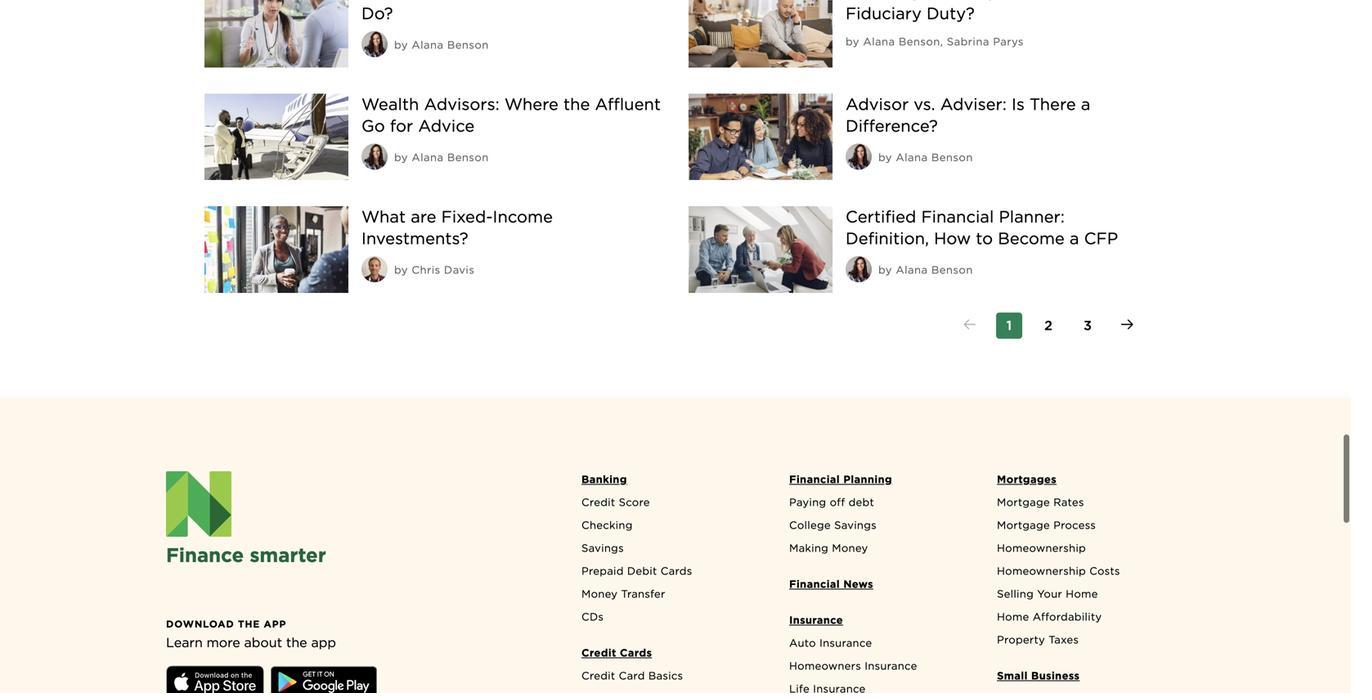 Task type: vqa. For each thing, say whether or not it's contained in the screenshot.
6.16-16.10%'s Credible's
no



Task type: locate. For each thing, give the bounding box(es) containing it.
financial news link
[[781, 576, 978, 599]]

1 vertical spatial cards
[[620, 646, 652, 659]]

alana down 'definition,'
[[896, 264, 928, 276]]

2 credit from the top
[[582, 646, 617, 659]]

1 vertical spatial savings
[[582, 541, 624, 554]]

benson down duty?
[[899, 35, 941, 48]]

alana benson link for wealth advisors: where the affluent go for advice
[[412, 151, 489, 164]]

0 vertical spatial mortgage
[[997, 496, 1051, 508]]

insurance up homeowners insurance
[[820, 636, 873, 649]]

by up advisor
[[846, 35, 860, 48]]

2 vertical spatial the
[[286, 634, 307, 650]]

benson for what does a financial counselor do?
[[447, 38, 489, 51]]

app up the about
[[264, 618, 287, 630]]

money
[[832, 541, 869, 554], [582, 587, 618, 600]]

by alana benson down the advice
[[394, 151, 489, 164]]

0 vertical spatial money
[[832, 541, 869, 554]]

about
[[244, 634, 282, 650]]

0 vertical spatial the
[[564, 95, 590, 114]]

learn
[[166, 634, 203, 650]]

what
[[362, 0, 406, 2], [1005, 0, 1050, 2], [362, 207, 406, 227]]

1 vertical spatial is
[[1012, 95, 1025, 114]]

homeownership up selling your home
[[997, 564, 1087, 577]]

financial
[[472, 0, 545, 2], [922, 207, 994, 227], [790, 473, 840, 485], [790, 578, 840, 590]]

financial up the "how"
[[922, 207, 994, 227]]

alana benson's profile picture image down 'definition,'
[[846, 256, 872, 282]]

by alana benson down does
[[394, 38, 489, 51]]

3
[[1084, 317, 1092, 333]]

is inside advisor vs. adviser: is there a difference?
[[1012, 95, 1025, 114]]

1 horizontal spatial home
[[1066, 587, 1099, 600]]

college savings link
[[781, 517, 978, 540]]

is
[[1055, 0, 1068, 2], [1012, 95, 1025, 114]]

selling your home
[[997, 587, 1099, 600]]

by alana benson down the "how"
[[879, 264, 974, 276]]

financial up paying
[[790, 473, 840, 485]]

chris davis link
[[412, 264, 475, 276]]

2 vertical spatial credit
[[582, 669, 616, 682]]

alana benson link down duty?
[[864, 35, 941, 48]]

become
[[998, 229, 1065, 248]]

cards down savings link
[[661, 564, 693, 577]]

by alana benson
[[394, 38, 489, 51], [394, 151, 489, 164], [879, 151, 974, 164], [879, 264, 974, 276]]

insurance up auto
[[790, 614, 844, 626]]

1 vertical spatial credit
[[582, 646, 617, 659]]

how
[[935, 229, 971, 248]]

savings up prepaid
[[582, 541, 624, 554]]

1 horizontal spatial savings
[[835, 519, 877, 531]]

1 vertical spatial home
[[997, 610, 1030, 623]]

by down the "for"
[[394, 151, 408, 164]]

0 horizontal spatial money
[[582, 587, 618, 600]]

2 mortgage from the top
[[997, 519, 1051, 531]]

home down homeownership costs 'link'
[[1066, 587, 1099, 600]]

benson
[[899, 35, 941, 48], [447, 38, 489, 51], [447, 151, 489, 164], [932, 151, 974, 164], [932, 264, 974, 276]]

1 vertical spatial homeownership
[[997, 564, 1087, 577]]

1 link
[[997, 312, 1023, 339]]

home affordability
[[997, 610, 1103, 623]]

score
[[619, 496, 650, 508]]

credit down cds
[[582, 646, 617, 659]]

benson down the "how"
[[932, 264, 974, 276]]

0 vertical spatial credit
[[582, 496, 616, 508]]

chris davis's profile picture image
[[362, 256, 388, 282]]

homeownership
[[997, 541, 1087, 554], [997, 564, 1087, 577]]

sabrina parys link
[[947, 35, 1024, 48]]

what inside what does a financial counselor do?
[[362, 0, 406, 2]]

benson down what does a financial counselor do?
[[447, 38, 489, 51]]

certified financial planner: definition, how to become a cfp link
[[846, 207, 1119, 248]]

0 vertical spatial is
[[1055, 0, 1068, 2]]

1 credit from the top
[[582, 496, 616, 508]]

by for what are fixed-income investments?
[[394, 264, 408, 276]]

cards up credit card basics
[[620, 646, 652, 659]]

small
[[997, 669, 1028, 682]]

alana for what does a financial counselor do?
[[412, 38, 444, 51]]

1 horizontal spatial money
[[832, 541, 869, 554]]

by down difference?
[[879, 151, 893, 164]]

0 horizontal spatial cards
[[620, 646, 652, 659]]

savings down the debt
[[835, 519, 877, 531]]

the right the about
[[286, 634, 307, 650]]

1 horizontal spatial cards
[[661, 564, 693, 577]]

gettyimages 1064312726.jpg investing/advisors/financial counselor image
[[205, 0, 349, 68]]

credit
[[582, 496, 616, 508], [582, 646, 617, 659], [582, 669, 616, 682]]

2 vertical spatial insurance
[[865, 659, 918, 672]]

homeowners insurance link
[[781, 658, 978, 681]]

what does a financial counselor do?
[[362, 0, 632, 23]]

a couple works with a certified financial planner, or cfp, to receive financial guidance. image
[[689, 206, 833, 293]]

savings
[[835, 519, 877, 531], [582, 541, 624, 554]]

download on the app store image
[[166, 665, 264, 693]]

0 horizontal spatial home
[[997, 610, 1030, 623]]

1 vertical spatial app
[[311, 634, 336, 650]]

alana benson's profile picture image down do? at the left top
[[362, 31, 388, 57]]

by for wealth advisors: where the affluent go for advice
[[394, 151, 408, 164]]

credit score link
[[574, 494, 770, 517]]

1 vertical spatial mortgage
[[997, 519, 1051, 531]]

alana benson link
[[864, 35, 941, 48], [412, 38, 489, 51], [412, 151, 489, 164], [896, 151, 974, 164], [896, 264, 974, 276]]

2 homeownership from the top
[[997, 564, 1087, 577]]

certified
[[846, 207, 917, 227]]

app up get it on google play image
[[311, 634, 336, 650]]

financial news
[[790, 578, 874, 590]]

alana benson's profile picture image for what does a financial counselor do?
[[362, 31, 388, 57]]

home affordability link
[[989, 609, 1186, 632]]

credit for banking
[[582, 496, 616, 508]]

planner:
[[999, 207, 1065, 227]]

1 vertical spatial money
[[582, 587, 618, 600]]

financial right does
[[472, 0, 545, 2]]

by down 'definition,'
[[879, 264, 893, 276]]

0 horizontal spatial app
[[264, 618, 287, 630]]

duty?
[[927, 4, 975, 23]]

by alana benson down difference?
[[879, 151, 974, 164]]

advice
[[418, 116, 475, 136]]

alana down the advice
[[412, 151, 444, 164]]

2 link
[[1036, 312, 1062, 339]]

auto
[[790, 636, 816, 649]]

debt
[[849, 496, 875, 508]]

alana benson link down the "how"
[[896, 264, 974, 276]]

benson for wealth advisors: where the affluent go for advice
[[447, 151, 489, 164]]

is inside fiduciary meaning: what is a fiduciary duty?
[[1055, 0, 1068, 2]]

parys
[[994, 35, 1024, 48]]

what up parys
[[1005, 0, 1050, 2]]

home inside selling your home link
[[1066, 587, 1099, 600]]

1 vertical spatial insurance
[[820, 636, 873, 649]]

rates
[[1054, 496, 1085, 508]]

mortgage down mortgages
[[997, 496, 1051, 508]]

chris
[[412, 264, 441, 276]]

what up investments?
[[362, 207, 406, 227]]

alana benson link down difference?
[[896, 151, 974, 164]]

the up learn more about the app link in the bottom of the page
[[238, 618, 260, 630]]

mortgage rates
[[997, 496, 1085, 508]]

0 vertical spatial homeownership
[[997, 541, 1087, 554]]

benson down advisor vs. adviser: is there a difference?
[[932, 151, 974, 164]]

alana benson link down does
[[412, 38, 489, 51]]

2 horizontal spatial the
[[564, 95, 590, 114]]

does
[[411, 0, 452, 2]]

are
[[411, 207, 437, 227]]

by for advisor vs. adviser: is there a difference?
[[879, 151, 893, 164]]

0 vertical spatial home
[[1066, 587, 1099, 600]]

home inside "home affordability" link
[[997, 610, 1030, 623]]

mortgage
[[997, 496, 1051, 508], [997, 519, 1051, 531]]

insurance down auto insurance link
[[865, 659, 918, 672]]

0 horizontal spatial is
[[1012, 95, 1025, 114]]

by left chris
[[394, 264, 408, 276]]

alana benson's profile picture image
[[362, 31, 388, 57], [362, 144, 388, 170], [846, 144, 872, 170], [846, 256, 872, 282]]

credit down banking
[[582, 496, 616, 508]]

homeownership inside 'link'
[[997, 564, 1087, 577]]

home
[[1066, 587, 1099, 600], [997, 610, 1030, 623]]

card
[[619, 669, 645, 682]]

alana for certified financial planner: definition, how to become a cfp
[[896, 264, 928, 276]]

certified financial planner: definition, how to become a cfp
[[846, 207, 1119, 248]]

basics
[[649, 669, 684, 682]]

alana benson link for what does a financial counselor do?
[[412, 38, 489, 51]]

0 vertical spatial fiduciary
[[846, 0, 922, 2]]

1 horizontal spatial is
[[1055, 0, 1068, 2]]

app
[[264, 618, 287, 630], [311, 634, 336, 650]]

what inside fiduciary meaning: what is a fiduciary duty?
[[1005, 0, 1050, 2]]

by up the "wealth"
[[394, 38, 408, 51]]

alana down does
[[412, 38, 444, 51]]

the
[[564, 95, 590, 114], [238, 618, 260, 630], [286, 634, 307, 650]]

homeownership down 'mortgage process'
[[997, 541, 1087, 554]]

what inside what are fixed-income investments?
[[362, 207, 406, 227]]

credit cards
[[582, 646, 652, 659]]

alana benson's profile picture image down difference?
[[846, 144, 872, 170]]

cfp
[[1085, 229, 1119, 248]]

wealth advisors: where the affluent go for advice link
[[362, 95, 661, 136]]

0 vertical spatial savings
[[835, 519, 877, 531]]

by for what does a financial counselor do?
[[394, 38, 408, 51]]

adviser:
[[941, 95, 1007, 114]]

advisor vs. adviser: is there a difference? link
[[846, 95, 1091, 136]]

a inside what does a financial counselor do?
[[457, 0, 467, 2]]

mortgage process link
[[989, 517, 1186, 540]]

1 homeownership from the top
[[997, 541, 1087, 554]]

cds link
[[574, 609, 770, 632]]

0 vertical spatial app
[[264, 618, 287, 630]]

credit for credit cards
[[582, 669, 616, 682]]

credit card basics link
[[574, 668, 770, 690]]

for
[[390, 116, 413, 136]]

paying
[[790, 496, 827, 508]]

insurance
[[790, 614, 844, 626], [820, 636, 873, 649], [865, 659, 918, 672]]

mortgage down mortgage rates
[[997, 519, 1051, 531]]

what for what are fixed-income investments?
[[362, 207, 406, 227]]

3 credit from the top
[[582, 669, 616, 682]]

the right where
[[564, 95, 590, 114]]

a
[[457, 0, 467, 2], [1073, 0, 1082, 2], [1082, 95, 1091, 114], [1070, 229, 1080, 248]]

insurance link
[[781, 612, 978, 635]]

the inside 'wealth advisors: where the affluent go for advice'
[[564, 95, 590, 114]]

news
[[844, 578, 874, 590]]

alana for wealth advisors: where the affluent go for advice
[[412, 151, 444, 164]]

counselor
[[550, 0, 632, 2]]

money down college savings
[[832, 541, 869, 554]]

alana for advisor vs. adviser: is there a difference?
[[896, 151, 928, 164]]

benson down the advice
[[447, 151, 489, 164]]

wealth advisors: where the affluent go for advice
[[362, 95, 661, 136]]

money down prepaid
[[582, 587, 618, 600]]

financial inside "link"
[[790, 473, 840, 485]]

home down selling
[[997, 610, 1030, 623]]

by alana benson for vs.
[[879, 151, 974, 164]]

alana benson link down the advice
[[412, 151, 489, 164]]

what up do? at the left top
[[362, 0, 406, 2]]

1 horizontal spatial the
[[286, 634, 307, 650]]

wealth advisors: what do they do? image
[[205, 94, 349, 180]]

1 mortgage from the top
[[997, 496, 1051, 508]]

advisor vs. adviser: is there a difference?
[[846, 95, 1091, 136]]

0 horizontal spatial the
[[238, 618, 260, 630]]

financial down making
[[790, 578, 840, 590]]

fixed-income investments: what they are and how to get started image
[[205, 206, 349, 293]]

smarter
[[250, 543, 326, 567]]

1 vertical spatial fiduciary
[[846, 4, 922, 23]]

alana benson's profile picture image down go
[[362, 144, 388, 170]]

off
[[830, 496, 846, 508]]

credit down credit cards
[[582, 669, 616, 682]]

insurance for homeowners
[[865, 659, 918, 672]]

alana down difference?
[[896, 151, 928, 164]]



Task type: describe. For each thing, give the bounding box(es) containing it.
finance
[[166, 543, 244, 567]]

fixed-
[[442, 207, 493, 227]]

checking
[[582, 519, 633, 531]]

costs
[[1090, 564, 1121, 577]]

by chris davis
[[394, 264, 475, 276]]

vs.
[[914, 95, 936, 114]]

credit cards link
[[574, 645, 770, 668]]

making
[[790, 541, 829, 554]]

2
[[1045, 317, 1053, 333]]

advisor
[[846, 95, 909, 114]]

making money link
[[781, 540, 978, 563]]

homeownership costs
[[997, 564, 1121, 577]]

3 link
[[1075, 312, 1101, 339]]

alana benson link for advisor vs. adviser: is there a difference?
[[896, 151, 974, 164]]

planning
[[844, 473, 893, 485]]

mortgage process
[[997, 519, 1096, 531]]

alana benson's profile picture image for advisor vs. adviser: is there a difference?
[[846, 144, 872, 170]]

2 fiduciary from the top
[[846, 4, 922, 23]]

1
[[1007, 317, 1012, 333]]

alana left ,
[[864, 35, 896, 48]]

meaning:
[[927, 0, 1000, 2]]

more
[[207, 634, 240, 650]]

alana benson's profile picture image for certified financial planner: definition, how to become a cfp
[[846, 256, 872, 282]]

college savings
[[790, 519, 877, 531]]

homeownership link
[[989, 540, 1186, 563]]

prepaid
[[582, 564, 624, 577]]

nerdwallet home page image
[[166, 471, 232, 537]]

financial planning
[[790, 473, 893, 485]]

small business
[[997, 669, 1080, 682]]

by alana benson for does
[[394, 38, 489, 51]]

by alana benson for advisors:
[[394, 151, 489, 164]]

affluent
[[595, 95, 661, 114]]

auto insurance link
[[781, 635, 978, 658]]

by for certified financial planner: definition, how to become a cfp
[[879, 264, 893, 276]]

auto insurance
[[790, 636, 873, 649]]

banking link
[[574, 471, 770, 494]]

what for what does a financial counselor do?
[[362, 0, 406, 2]]

there
[[1030, 95, 1077, 114]]

1 vertical spatial the
[[238, 618, 260, 630]]

difference?
[[846, 116, 938, 136]]

selling your home link
[[989, 586, 1186, 609]]

banking
[[582, 473, 627, 485]]

finance smarter
[[166, 543, 326, 567]]

learn more about the app link
[[166, 634, 336, 650]]

property
[[997, 633, 1046, 646]]

savings link
[[574, 540, 770, 563]]

sabrina
[[947, 35, 990, 48]]

insurance for auto
[[820, 636, 873, 649]]

credit card basics
[[582, 669, 684, 682]]

selling
[[997, 587, 1034, 600]]

homeownership for homeownership
[[997, 541, 1087, 554]]

your
[[1038, 587, 1063, 600]]

small business link
[[989, 668, 1186, 690]]

college
[[790, 519, 831, 531]]

davis
[[444, 264, 475, 276]]

go
[[362, 116, 385, 136]]

alana benson link for certified financial planner: definition, how to become a cfp
[[896, 264, 974, 276]]

1 fiduciary from the top
[[846, 0, 922, 2]]

mortgage for mortgage rates
[[997, 496, 1051, 508]]

what are fixed-income investments?
[[362, 207, 553, 248]]

cds
[[582, 610, 604, 623]]

financial inside what does a financial counselor do?
[[472, 0, 545, 2]]

get it on google play image
[[271, 665, 377, 693]]

download the app learn more about the app
[[166, 618, 336, 650]]

0 vertical spatial insurance
[[790, 614, 844, 626]]

financial inside certified financial planner: definition, how to become a cfp
[[922, 207, 994, 227]]

homeownership for homeownership costs
[[997, 564, 1087, 577]]

property taxes
[[997, 633, 1079, 646]]

to
[[976, 229, 993, 248]]

fiduciary meaning: what is a fiduciary duty?
[[846, 0, 1082, 23]]

money transfer link
[[574, 586, 770, 609]]

,
[[941, 35, 944, 48]]

mortgage for mortgage process
[[997, 519, 1051, 531]]

financial planning link
[[781, 471, 978, 494]]

credit score
[[582, 496, 650, 508]]

is for there
[[1012, 95, 1025, 114]]

benson for advisor vs. adviser: is there a difference?
[[932, 151, 974, 164]]

taxes
[[1049, 633, 1079, 646]]

0 vertical spatial cards
[[661, 564, 693, 577]]

by alana benson for financial
[[879, 264, 974, 276]]

prepaid debit cards
[[582, 564, 693, 577]]

homeowners
[[790, 659, 862, 672]]

debit
[[627, 564, 658, 577]]

a inside fiduciary meaning: what is a fiduciary duty?
[[1073, 0, 1082, 2]]

is for a
[[1055, 0, 1068, 2]]

benson for certified financial planner: definition, how to become a cfp
[[932, 264, 974, 276]]

process
[[1054, 519, 1096, 531]]

a inside certified financial planner: definition, how to become a cfp
[[1070, 229, 1080, 248]]

income
[[493, 207, 553, 227]]

advisors:
[[424, 95, 500, 114]]

homeownership costs link
[[989, 563, 1186, 586]]

alana benson's profile picture image for wealth advisors: where the affluent go for advice
[[362, 144, 388, 170]]

what are fixed-income investments? link
[[362, 207, 553, 248]]

1 horizontal spatial app
[[311, 634, 336, 650]]

a inside advisor vs. adviser: is there a difference?
[[1082, 95, 1091, 114]]

definition,
[[846, 229, 930, 248]]

by alana benson , sabrina parys
[[846, 35, 1024, 48]]

homeowners insurance
[[790, 659, 918, 672]]

0 horizontal spatial savings
[[582, 541, 624, 554]]

download
[[166, 618, 234, 630]]

where
[[505, 95, 559, 114]]



